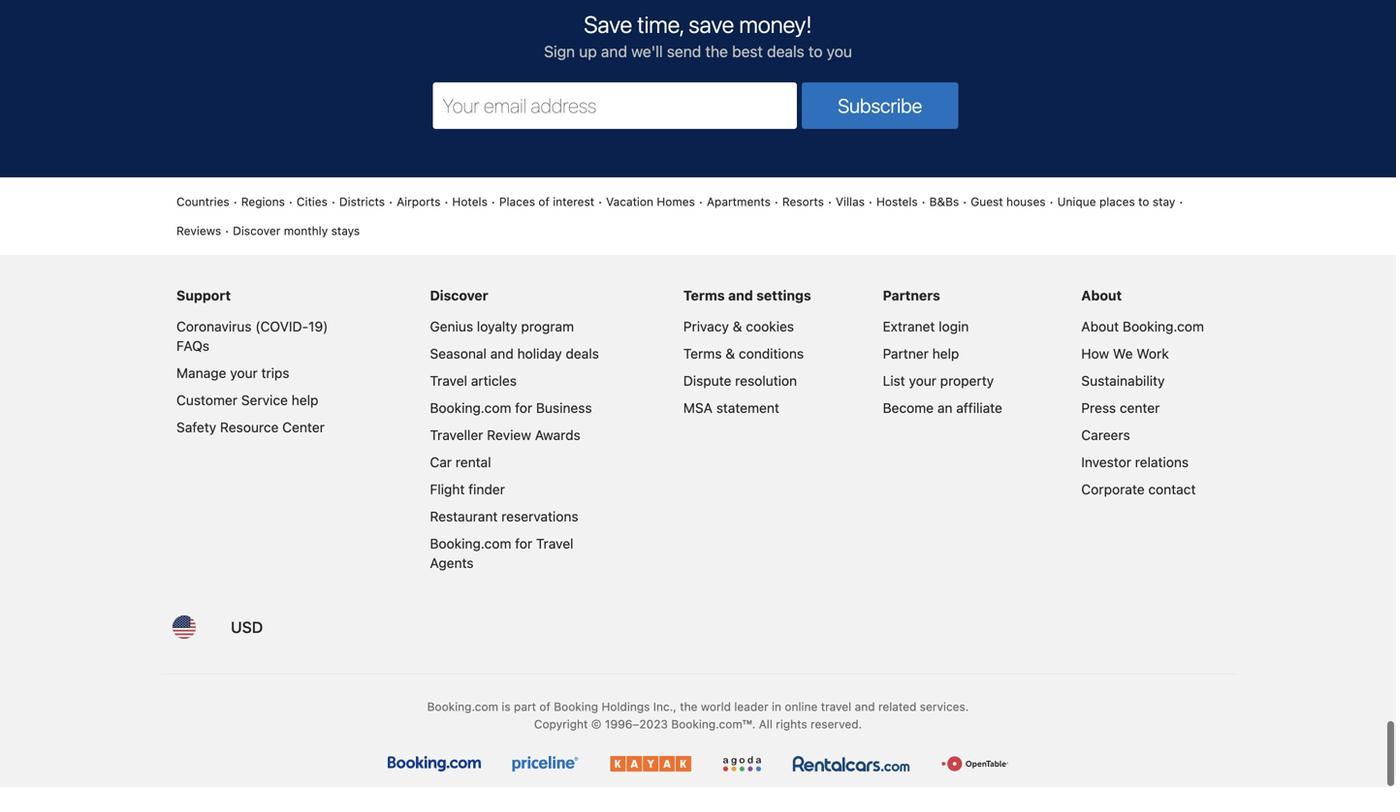 Task type: describe. For each thing, give the bounding box(es) containing it.
0 horizontal spatial travel
[[430, 374, 467, 390]]

dispute resolution
[[684, 374, 797, 390]]

holdings
[[602, 701, 650, 715]]

msa statement link
[[684, 401, 780, 417]]

guest houses link
[[971, 194, 1046, 211]]

guest
[[971, 196, 1003, 209]]

terms and settings
[[684, 288, 811, 304]]

how we work link
[[1082, 347, 1169, 363]]

discover monthly stays link
[[233, 223, 360, 240]]

places of interest link
[[499, 194, 595, 211]]

unique places to stay
[[1058, 196, 1176, 209]]

in
[[772, 701, 782, 715]]

list your property
[[883, 374, 994, 390]]

car rental
[[430, 455, 491, 471]]

work
[[1137, 347, 1169, 363]]

cookies
[[746, 319, 794, 335]]

and down genius loyalty program 'link'
[[490, 347, 514, 363]]

restaurant reservations link
[[430, 510, 579, 526]]

press center link
[[1082, 401, 1160, 417]]

reserved.
[[811, 719, 862, 732]]

partner help
[[883, 347, 959, 363]]

booking.com for booking.com for business
[[430, 401, 511, 417]]

travel inside the booking.com for travel agents
[[536, 537, 574, 553]]

online
[[785, 701, 818, 715]]

seasonal
[[430, 347, 487, 363]]

deals inside save time, save money! sign up and we'll send the best deals to you
[[767, 43, 805, 61]]

for for business
[[515, 401, 533, 417]]

holiday
[[517, 347, 562, 363]]

traveller
[[430, 428, 483, 444]]

inc.,
[[653, 701, 677, 715]]

about for about booking.com
[[1082, 319, 1119, 335]]

save
[[689, 12, 734, 39]]

and up privacy & cookies
[[728, 288, 753, 304]]

traveller review awards
[[430, 428, 581, 444]]

1 horizontal spatial help
[[933, 347, 959, 363]]

to inside save time, save money! sign up and we'll send the best deals to you
[[809, 43, 823, 61]]

booking.com for travel agents link
[[430, 537, 574, 572]]

booking
[[554, 701, 598, 715]]

copyright
[[534, 719, 588, 732]]

sign
[[544, 43, 575, 61]]

we
[[1113, 347, 1133, 363]]

and inside save time, save money! sign up and we'll send the best deals to you
[[601, 43, 627, 61]]

save time, save money! sign up and we'll send the best deals to you
[[544, 12, 852, 61]]

is
[[502, 701, 511, 715]]

trips
[[261, 366, 290, 382]]

discover for discover monthly stays
[[233, 225, 281, 238]]

best
[[732, 43, 763, 61]]

privacy & cookies link
[[684, 319, 794, 335]]

districts link
[[339, 194, 385, 211]]

agents
[[430, 556, 474, 572]]

stays
[[331, 225, 360, 238]]

your for manage
[[230, 366, 258, 382]]

unique
[[1058, 196, 1096, 209]]

0 vertical spatial of
[[539, 196, 550, 209]]

list your property link
[[883, 374, 994, 390]]

resorts link
[[782, 194, 824, 211]]

all
[[759, 719, 773, 732]]

world
[[701, 701, 731, 715]]

terms for terms & conditions
[[684, 347, 722, 363]]

how
[[1082, 347, 1110, 363]]

careers link
[[1082, 428, 1130, 444]]

b&bs
[[930, 196, 959, 209]]

sustainability link
[[1082, 374, 1165, 390]]

b&bs link
[[930, 194, 959, 211]]

careers
[[1082, 428, 1130, 444]]

flight
[[430, 482, 465, 498]]

to inside unique places to stay link
[[1139, 196, 1150, 209]]

send
[[667, 43, 701, 61]]

center
[[282, 420, 325, 436]]

restaurant reservations
[[430, 510, 579, 526]]

and inside booking.com is part of booking holdings inc., the world leader in online travel and related services. copyright © 1996–2023 booking.com™. all rights reserved.
[[855, 701, 875, 715]]

you
[[827, 43, 852, 61]]

coronavirus (covid-19) faqs
[[176, 319, 328, 355]]

resolution
[[735, 374, 797, 390]]

investor relations
[[1082, 455, 1189, 471]]

investor relations link
[[1082, 455, 1189, 471]]

press center
[[1082, 401, 1160, 417]]

usd button
[[219, 605, 275, 652]]

booking.com for business link
[[430, 401, 592, 417]]

& for privacy
[[733, 319, 742, 335]]

resorts
[[782, 196, 824, 209]]

about booking.com
[[1082, 319, 1204, 335]]

interest
[[553, 196, 595, 209]]

homes
[[657, 196, 695, 209]]

dispute
[[684, 374, 732, 390]]

booking.com up work
[[1123, 319, 1204, 335]]

save time, save money! footer
[[0, 0, 1396, 788]]

msa
[[684, 401, 713, 417]]

©
[[591, 719, 602, 732]]

safety resource center
[[176, 420, 325, 436]]

regions link
[[241, 194, 285, 211]]

how we work
[[1082, 347, 1169, 363]]

become an affiliate link
[[883, 401, 1003, 417]]

resource
[[220, 420, 279, 436]]

contact
[[1149, 482, 1196, 498]]

become
[[883, 401, 934, 417]]

(covid-
[[255, 319, 308, 335]]

customer service help link
[[176, 393, 319, 409]]



Task type: vqa. For each thing, say whether or not it's contained in the screenshot.


Task type: locate. For each thing, give the bounding box(es) containing it.
safety resource center link
[[176, 420, 325, 436]]

2 for from the top
[[515, 537, 533, 553]]

discover down regions link
[[233, 225, 281, 238]]

safety
[[176, 420, 216, 436]]

vacation
[[606, 196, 654, 209]]

booking.com inside booking.com is part of booking holdings inc., the world leader in online travel and related services. copyright © 1996–2023 booking.com™. all rights reserved.
[[427, 701, 499, 715]]

& down privacy & cookies link
[[726, 347, 735, 363]]

vacation homes
[[606, 196, 695, 209]]

terms down privacy
[[684, 347, 722, 363]]

1 vertical spatial about
[[1082, 319, 1119, 335]]

for inside the booking.com for travel agents
[[515, 537, 533, 553]]

booking.com inside the booking.com for travel agents
[[430, 537, 511, 553]]

relations
[[1135, 455, 1189, 471]]

corporate contact
[[1082, 482, 1196, 498]]

rentalcars image
[[793, 757, 910, 773], [793, 757, 910, 773]]

1 horizontal spatial discover
[[430, 288, 488, 304]]

help up the list your property
[[933, 347, 959, 363]]

2 terms from the top
[[684, 347, 722, 363]]

conditions
[[739, 347, 804, 363]]

about up how
[[1082, 319, 1119, 335]]

about up about booking.com
[[1082, 288, 1122, 304]]

service
[[241, 393, 288, 409]]

hotels
[[452, 196, 488, 209]]

for for travel
[[515, 537, 533, 553]]

0 horizontal spatial the
[[680, 701, 698, 715]]

1 horizontal spatial your
[[909, 374, 937, 390]]

dispute resolution link
[[684, 374, 797, 390]]

help
[[933, 347, 959, 363], [292, 393, 319, 409]]

villas
[[836, 196, 865, 209]]

the down save
[[705, 43, 728, 61]]

extranet
[[883, 319, 935, 335]]

1 horizontal spatial to
[[1139, 196, 1150, 209]]

booking.com for business
[[430, 401, 592, 417]]

booking.com left is at the bottom left of page
[[427, 701, 499, 715]]

houses
[[1007, 196, 1046, 209]]

1 vertical spatial deals
[[566, 347, 599, 363]]

1 vertical spatial for
[[515, 537, 533, 553]]

about
[[1082, 288, 1122, 304], [1082, 319, 1119, 335]]

rights
[[776, 719, 807, 732]]

your for list
[[909, 374, 937, 390]]

& up the "terms & conditions"
[[733, 319, 742, 335]]

1 for from the top
[[515, 401, 533, 417]]

0 horizontal spatial to
[[809, 43, 823, 61]]

manage your trips link
[[176, 366, 290, 382]]

terms & conditions link
[[684, 347, 804, 363]]

1 vertical spatial &
[[726, 347, 735, 363]]

for down reservations
[[515, 537, 533, 553]]

and right up
[[601, 43, 627, 61]]

0 vertical spatial the
[[705, 43, 728, 61]]

and
[[601, 43, 627, 61], [728, 288, 753, 304], [490, 347, 514, 363], [855, 701, 875, 715]]

places
[[1100, 196, 1135, 209]]

0 horizontal spatial help
[[292, 393, 319, 409]]

extranet login link
[[883, 319, 969, 335]]

1 horizontal spatial the
[[705, 43, 728, 61]]

0 vertical spatial &
[[733, 319, 742, 335]]

the
[[705, 43, 728, 61], [680, 701, 698, 715]]

terms & conditions
[[684, 347, 804, 363]]

1 vertical spatial terms
[[684, 347, 722, 363]]

& for terms
[[726, 347, 735, 363]]

travel articles link
[[430, 374, 517, 390]]

cities
[[297, 196, 328, 209]]

help up center
[[292, 393, 319, 409]]

kayak image
[[610, 757, 691, 773], [610, 757, 691, 773]]

1 vertical spatial the
[[680, 701, 698, 715]]

the right inc.,
[[680, 701, 698, 715]]

msa statement
[[684, 401, 780, 417]]

about for about
[[1082, 288, 1122, 304]]

related
[[879, 701, 917, 715]]

your
[[230, 366, 258, 382], [909, 374, 937, 390]]

Your email address email field
[[433, 83, 797, 130]]

opentable image
[[941, 757, 1009, 773], [941, 757, 1009, 773]]

of right places
[[539, 196, 550, 209]]

your down 'partner help'
[[909, 374, 937, 390]]

flight finder link
[[430, 482, 505, 498]]

seasonal and holiday deals link
[[430, 347, 599, 363]]

1 vertical spatial to
[[1139, 196, 1150, 209]]

agoda image
[[722, 757, 762, 773], [722, 757, 762, 773]]

of inside booking.com is part of booking holdings inc., the world leader in online travel and related services. copyright © 1996–2023 booking.com™. all rights reserved.
[[540, 701, 551, 715]]

to left the you at the right top
[[809, 43, 823, 61]]

program
[[521, 319, 574, 335]]

partners
[[883, 288, 940, 304]]

car
[[430, 455, 452, 471]]

0 horizontal spatial your
[[230, 366, 258, 382]]

booking.com image
[[388, 757, 481, 773], [388, 757, 481, 773]]

partner
[[883, 347, 929, 363]]

1 vertical spatial travel
[[536, 537, 574, 553]]

list
[[883, 374, 905, 390]]

booking.com™.
[[671, 719, 756, 732]]

about booking.com link
[[1082, 319, 1204, 335]]

airports link
[[397, 194, 441, 211]]

deals
[[767, 43, 805, 61], [566, 347, 599, 363]]

discover inside discover monthly stays link
[[233, 225, 281, 238]]

hostels link
[[877, 194, 918, 211]]

center
[[1120, 401, 1160, 417]]

up
[[579, 43, 597, 61]]

travel
[[430, 374, 467, 390], [536, 537, 574, 553]]

seasonal and holiday deals
[[430, 347, 599, 363]]

vacation homes link
[[606, 194, 695, 211]]

restaurant
[[430, 510, 498, 526]]

investor
[[1082, 455, 1132, 471]]

booking.com up agents
[[430, 537, 511, 553]]

2 about from the top
[[1082, 319, 1119, 335]]

1 vertical spatial help
[[292, 393, 319, 409]]

to
[[809, 43, 823, 61], [1139, 196, 1150, 209]]

places of interest
[[499, 196, 595, 209]]

of right part
[[540, 701, 551, 715]]

0 vertical spatial help
[[933, 347, 959, 363]]

and right travel
[[855, 701, 875, 715]]

customer
[[176, 393, 238, 409]]

0 vertical spatial discover
[[233, 225, 281, 238]]

terms up privacy
[[684, 288, 725, 304]]

0 vertical spatial to
[[809, 43, 823, 61]]

settings
[[757, 288, 811, 304]]

the inside booking.com is part of booking holdings inc., the world leader in online travel and related services. copyright © 1996–2023 booking.com™. all rights reserved.
[[680, 701, 698, 715]]

corporate
[[1082, 482, 1145, 498]]

your up customer service help link
[[230, 366, 258, 382]]

districts
[[339, 196, 385, 209]]

discover up genius on the left top of the page
[[430, 288, 488, 304]]

booking.com for booking.com is part of booking holdings inc., the world leader in online travel and related services. copyright © 1996–2023 booking.com™. all rights reserved.
[[427, 701, 499, 715]]

booking.com down travel articles
[[430, 401, 511, 417]]

genius
[[430, 319, 473, 335]]

subscribe button
[[802, 83, 959, 130]]

airports
[[397, 196, 441, 209]]

property
[[940, 374, 994, 390]]

terms
[[684, 288, 725, 304], [684, 347, 722, 363]]

affiliate
[[956, 401, 1003, 417]]

priceline.com image
[[512, 757, 579, 773], [512, 757, 579, 773]]

privacy & cookies
[[684, 319, 794, 335]]

coronavirus
[[176, 319, 252, 335]]

0 vertical spatial about
[[1082, 288, 1122, 304]]

0 vertical spatial for
[[515, 401, 533, 417]]

0 horizontal spatial deals
[[566, 347, 599, 363]]

awards
[[535, 428, 581, 444]]

the inside save time, save money! sign up and we'll send the best deals to you
[[705, 43, 728, 61]]

1 vertical spatial of
[[540, 701, 551, 715]]

booking.com for booking.com for travel agents
[[430, 537, 511, 553]]

car rental link
[[430, 455, 491, 471]]

reviews
[[176, 225, 221, 238]]

1 about from the top
[[1082, 288, 1122, 304]]

terms for terms and settings
[[684, 288, 725, 304]]

partner help link
[[883, 347, 959, 363]]

discover for discover
[[430, 288, 488, 304]]

articles
[[471, 374, 517, 390]]

0 vertical spatial deals
[[767, 43, 805, 61]]

1 horizontal spatial deals
[[767, 43, 805, 61]]

travel down reservations
[[536, 537, 574, 553]]

genius loyalty program link
[[430, 319, 574, 335]]

0 horizontal spatial discover
[[233, 225, 281, 238]]

deals down the money!
[[767, 43, 805, 61]]

extranet login
[[883, 319, 969, 335]]

flight finder
[[430, 482, 505, 498]]

1 terms from the top
[[684, 288, 725, 304]]

booking.com for travel agents
[[430, 537, 574, 572]]

corporate contact link
[[1082, 482, 1196, 498]]

travel down seasonal
[[430, 374, 467, 390]]

login
[[939, 319, 969, 335]]

for up review
[[515, 401, 533, 417]]

part
[[514, 701, 536, 715]]

0 vertical spatial travel
[[430, 374, 467, 390]]

review
[[487, 428, 531, 444]]

0 vertical spatial terms
[[684, 288, 725, 304]]

deals right holiday in the left top of the page
[[566, 347, 599, 363]]

1 horizontal spatial travel
[[536, 537, 574, 553]]

1 vertical spatial discover
[[430, 288, 488, 304]]

to left stay
[[1139, 196, 1150, 209]]



